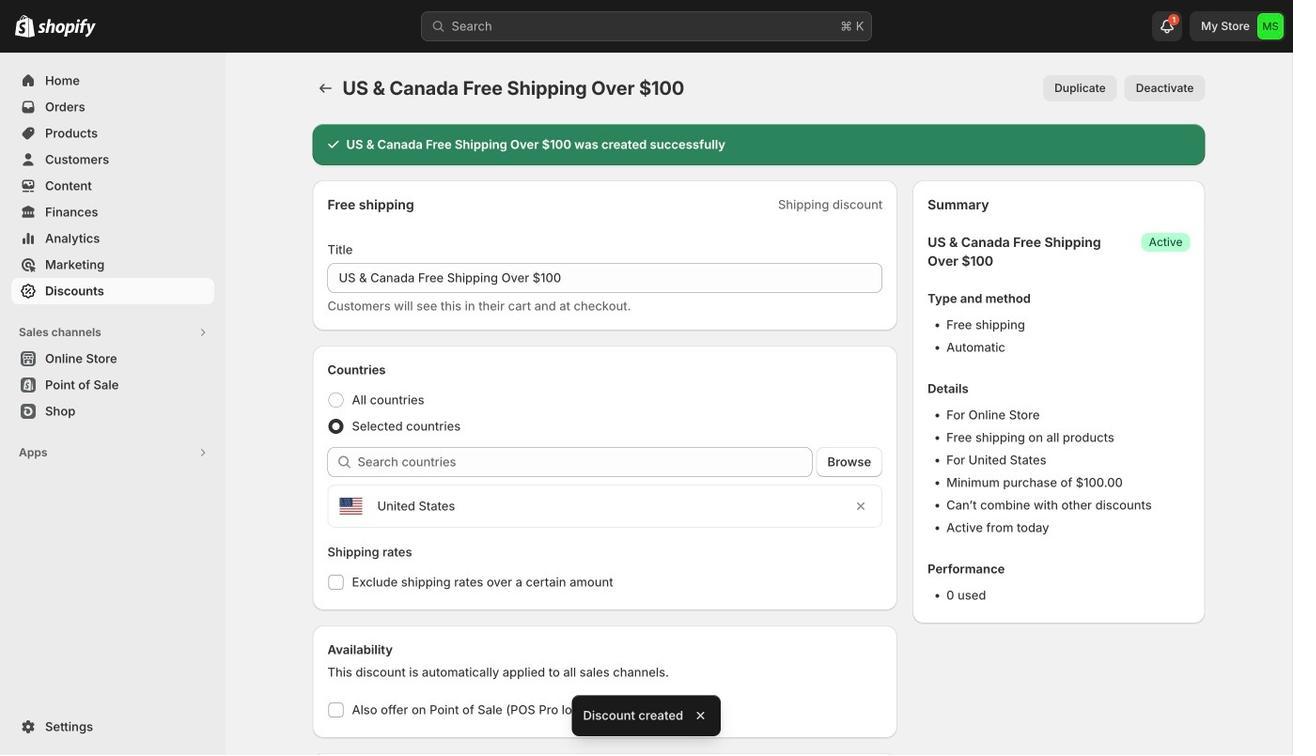 Task type: locate. For each thing, give the bounding box(es) containing it.
shopify image
[[15, 15, 35, 37]]

None text field
[[328, 263, 883, 293]]

my store image
[[1258, 13, 1284, 39]]

Search countries text field
[[358, 447, 813, 477]]



Task type: vqa. For each thing, say whether or not it's contained in the screenshot.
Search countries text box
yes



Task type: describe. For each thing, give the bounding box(es) containing it.
shopify image
[[38, 19, 96, 37]]



